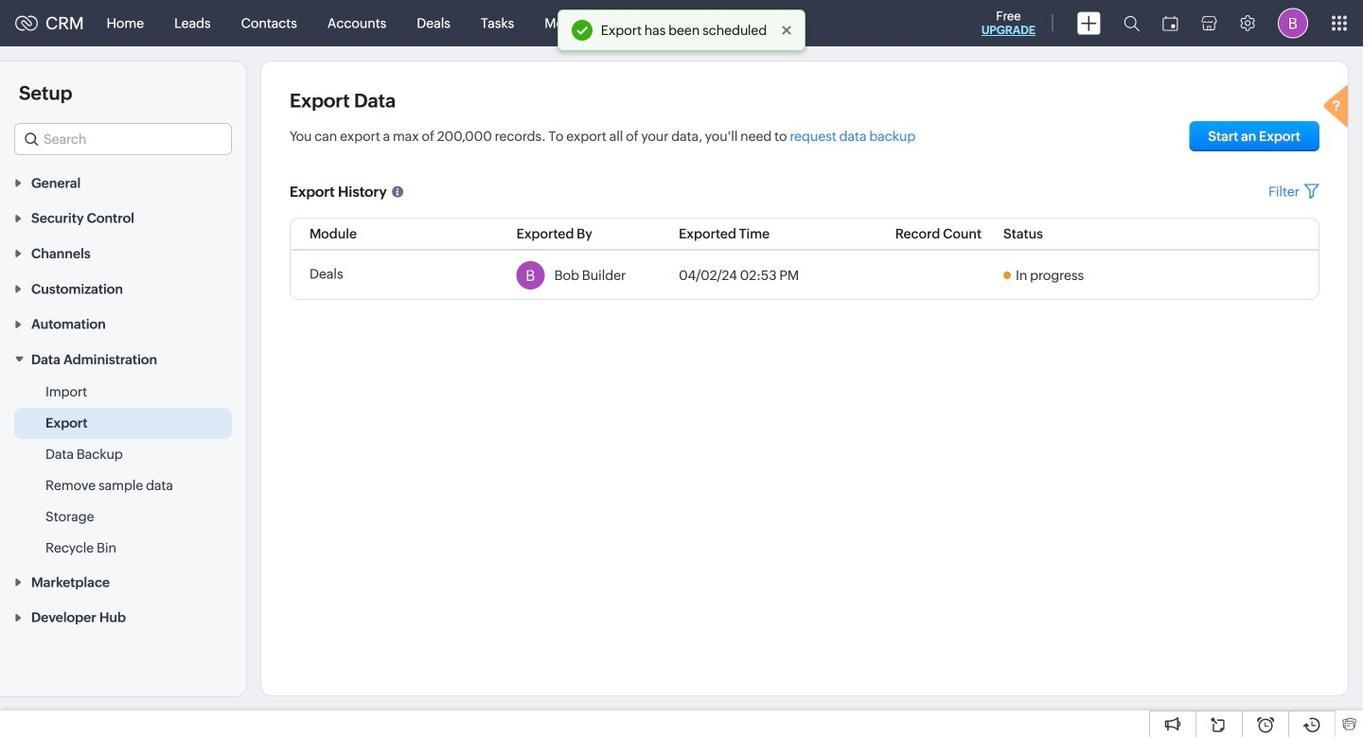 Task type: vqa. For each thing, say whether or not it's contained in the screenshot.
left Details
no



Task type: describe. For each thing, give the bounding box(es) containing it.
search image
[[1124, 15, 1140, 31]]

user image image
[[516, 261, 545, 290]]

create menu element
[[1066, 0, 1112, 46]]

Other Modules field
[[677, 8, 718, 38]]

search element
[[1112, 0, 1151, 46]]

create menu image
[[1077, 12, 1101, 35]]

Search text field
[[15, 124, 231, 154]]



Task type: locate. For each thing, give the bounding box(es) containing it.
calendar image
[[1162, 16, 1178, 31]]

logo image
[[15, 16, 38, 31]]

region
[[0, 377, 246, 564]]

None field
[[14, 123, 232, 155]]

help image
[[1319, 82, 1357, 134]]

profile element
[[1266, 0, 1319, 46]]

profile image
[[1278, 8, 1308, 38]]



